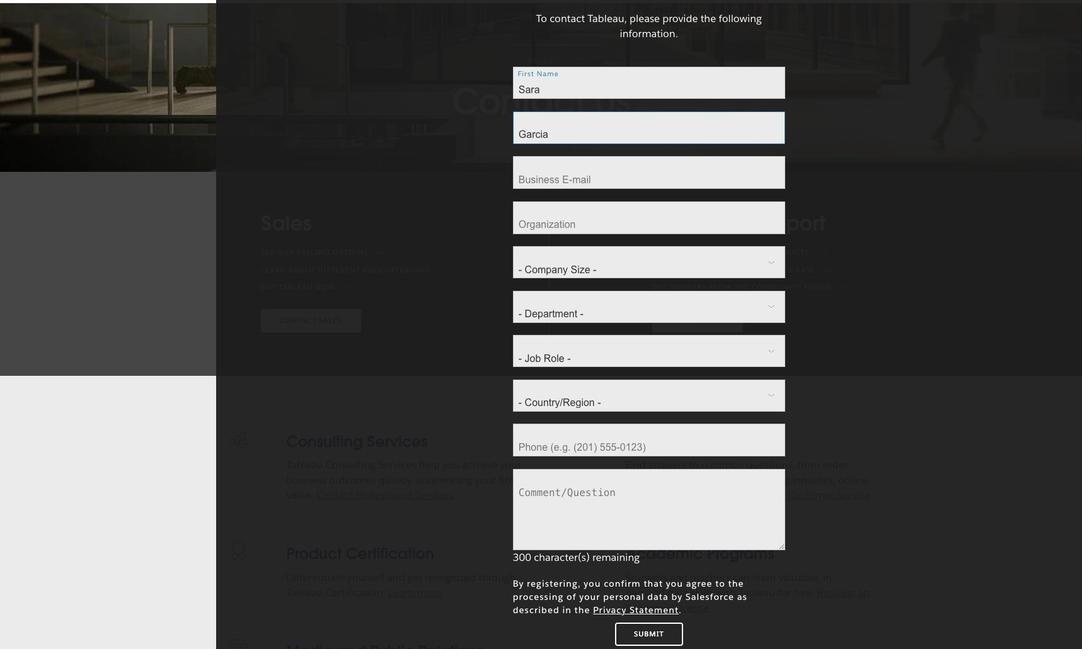 Task type: describe. For each thing, give the bounding box(es) containing it.
main element
[[53, 0, 1030, 3]]

Comment/Question text field
[[513, 470, 786, 551]]

First Name text field
[[513, 67, 786, 99]]



Task type: locate. For each thing, give the bounding box(es) containing it.
None submit
[[616, 624, 683, 647]]

Business E-mail email field
[[513, 157, 786, 189]]

Last Name text field
[[513, 112, 786, 144]]

Phone (e.g. (201) 555-0123) telephone field
[[513, 425, 786, 457]]

Organization text field
[[513, 202, 786, 234]]



Task type: vqa. For each thing, say whether or not it's contained in the screenshot.
SUBMIT
yes



